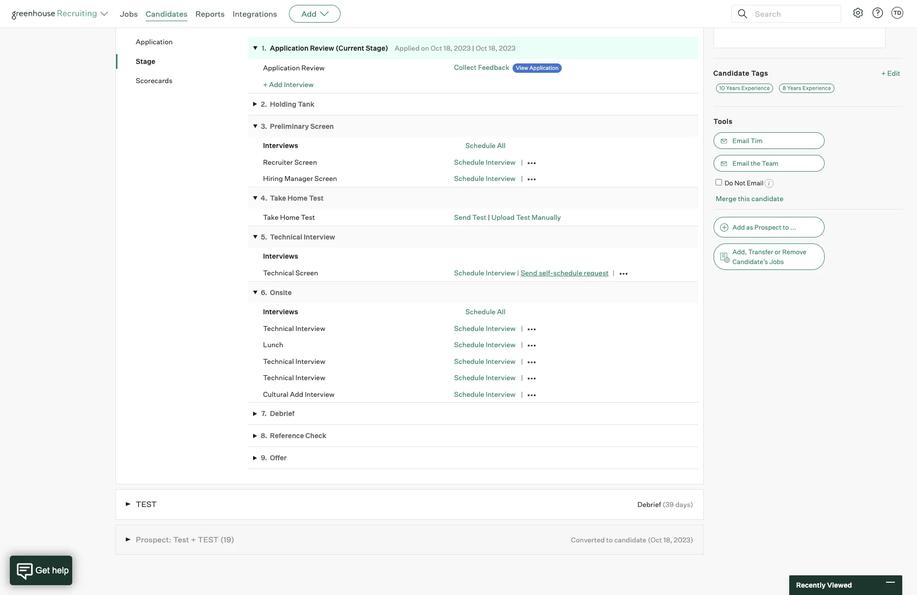 Task type: locate. For each thing, give the bounding box(es) containing it.
10 years experience link
[[716, 84, 774, 93]]

1 vertical spatial +
[[263, 80, 268, 89]]

jobs down or at the top of the page
[[770, 258, 785, 265]]

send left upload
[[454, 213, 471, 221]]

2 years from the left
[[788, 85, 802, 92]]

18, right '(oct'
[[664, 535, 673, 544]]

technical interview up cultural add interview
[[263, 373, 325, 382]]

2 vertical spatial technical interview
[[263, 373, 325, 382]]

application inside application 'link'
[[136, 37, 173, 46]]

application link
[[136, 37, 248, 47]]

years right 10
[[727, 85, 741, 92]]

tools
[[714, 117, 733, 125]]

candidate
[[752, 194, 784, 203], [615, 535, 647, 544]]

1 vertical spatial schedule all
[[466, 307, 506, 316]]

1 schedule all from the top
[[466, 141, 506, 150]]

review down 1. application review (current stage)
[[302, 63, 325, 72]]

experience down tags
[[742, 85, 770, 92]]

1 vertical spatial test
[[198, 534, 219, 544]]

1 years from the left
[[727, 85, 741, 92]]

oct
[[431, 44, 442, 52], [476, 44, 487, 52]]

take right 4.
[[270, 194, 286, 202]]

merge
[[716, 194, 737, 203]]

1 vertical spatial all
[[497, 307, 506, 316]]

test up prospect: in the bottom of the page
[[136, 499, 157, 509]]

review left '(current'
[[310, 44, 334, 52]]

7.
[[261, 409, 267, 418]]

screen down tank
[[311, 122, 334, 130]]

2023 up collect
[[454, 44, 471, 52]]

0 vertical spatial to
[[783, 223, 789, 231]]

schedule for eighth schedule interview link from the top
[[454, 390, 485, 398]]

send self-schedule request link
[[521, 268, 609, 277]]

candidate left '(oct'
[[615, 535, 647, 544]]

test right upload
[[516, 213, 531, 221]]

0 vertical spatial candidate
[[752, 194, 784, 203]]

2 2023 from the left
[[499, 44, 516, 52]]

add up 1. application review (current stage)
[[302, 9, 317, 19]]

1 experience from the left
[[742, 85, 770, 92]]

9.
[[261, 454, 267, 462]]

interviews up recruiter
[[263, 141, 298, 150]]

1 horizontal spatial candidate
[[752, 194, 784, 203]]

interviews up "technical screen"
[[263, 252, 298, 260]]

|
[[472, 44, 474, 52], [488, 213, 490, 221], [517, 268, 519, 277]]

manager
[[285, 174, 313, 182]]

home down manager
[[288, 194, 308, 202]]

experience right 8
[[803, 85, 831, 92]]

test left (19)
[[198, 534, 219, 544]]

technical interview up lunch
[[263, 324, 325, 332]]

application
[[136, 37, 173, 46], [270, 44, 309, 52], [263, 63, 300, 72], [530, 64, 559, 71]]

3 technical interview from the top
[[263, 373, 325, 382]]

to
[[783, 223, 789, 231], [607, 535, 613, 544]]

1 vertical spatial jobs
[[770, 258, 785, 265]]

0 horizontal spatial test
[[136, 499, 157, 509]]

2 vertical spatial |
[[517, 268, 519, 277]]

8.
[[261, 431, 267, 440]]

1 vertical spatial interviews
[[263, 252, 298, 260]]

hiring manager screen
[[263, 174, 337, 182]]

reject
[[221, 4, 240, 12]]

oct up collect feedback on the top of page
[[476, 44, 487, 52]]

+ left "edit" on the top of the page
[[882, 69, 886, 77]]

1 horizontal spatial years
[[788, 85, 802, 92]]

0 vertical spatial schedule all
[[466, 141, 506, 150]]

2 horizontal spatial +
[[882, 69, 886, 77]]

0 horizontal spatial |
[[472, 44, 474, 52]]

0 vertical spatial interviews
[[263, 141, 298, 150]]

4 schedule interview from the top
[[454, 340, 516, 349]]

hiring
[[263, 174, 283, 182]]

1 horizontal spatial 2023
[[499, 44, 516, 52]]

6. onsite
[[261, 288, 292, 297]]

1 vertical spatial email
[[733, 159, 750, 167]]

home
[[288, 194, 308, 202], [280, 213, 300, 221]]

2023 up feedback
[[499, 44, 516, 52]]

4 schedule interview link from the top
[[454, 324, 516, 332]]

0 horizontal spatial stage
[[136, 57, 155, 65]]

1 horizontal spatial oct
[[476, 44, 487, 52]]

1 vertical spatial review
[[302, 63, 325, 72]]

stage up scorecards
[[136, 57, 155, 65]]

1 schedule interview from the top
[[454, 158, 516, 166]]

candidates link
[[146, 9, 188, 19]]

| up collect
[[472, 44, 474, 52]]

reports link
[[196, 9, 225, 19]]

+ edit
[[882, 69, 901, 77]]

8
[[783, 85, 787, 92]]

email right the not
[[747, 179, 764, 187]]

add
[[302, 9, 317, 19], [269, 80, 283, 89], [733, 223, 745, 231], [290, 390, 304, 398]]

add,
[[733, 248, 747, 256]]

feedback
[[478, 63, 510, 71]]

+ up the 2.
[[263, 80, 268, 89]]

technical interview down lunch
[[263, 357, 325, 365]]

0 vertical spatial schedule all link
[[466, 141, 506, 150]]

upload
[[492, 213, 515, 221]]

send
[[454, 213, 471, 221], [521, 268, 538, 277]]

schedule for seventh schedule interview link
[[454, 373, 485, 382]]

1 horizontal spatial test
[[198, 534, 219, 544]]

offer
[[270, 454, 287, 462]]

this
[[738, 194, 750, 203]]

1 vertical spatial |
[[488, 213, 490, 221]]

schedule for fourth schedule interview link from the top
[[454, 324, 485, 332]]

all for first schedule all link
[[497, 141, 506, 150]]

+ add interview
[[263, 80, 314, 89]]

test down hiring manager screen
[[309, 194, 324, 202]]

schedule for first schedule all link from the bottom
[[466, 307, 496, 316]]

0 vertical spatial +
[[882, 69, 886, 77]]

1 horizontal spatial jobs
[[770, 258, 785, 265]]

2 all from the top
[[497, 307, 506, 316]]

8 schedule interview link from the top
[[454, 390, 516, 398]]

move
[[154, 4, 170, 12]]

stage
[[171, 4, 189, 12], [136, 57, 155, 65]]

schedule all link
[[466, 141, 506, 150], [466, 307, 506, 316]]

1 interviews from the top
[[263, 141, 298, 150]]

1 vertical spatial take
[[263, 213, 279, 221]]

8 years experience link
[[780, 84, 835, 93]]

None text field
[[714, 0, 886, 48]]

0 horizontal spatial experience
[[742, 85, 770, 92]]

all for first schedule all link from the bottom
[[497, 307, 506, 316]]

technical up 6. onsite
[[263, 268, 294, 277]]

recruiter
[[263, 158, 293, 166]]

experience for 8 years experience
[[803, 85, 831, 92]]

0 horizontal spatial years
[[727, 85, 741, 92]]

view
[[516, 64, 529, 71]]

1 horizontal spatial send
[[521, 268, 538, 277]]

configure image
[[853, 7, 865, 19]]

1 oct from the left
[[431, 44, 442, 52]]

0 horizontal spatial send
[[454, 213, 471, 221]]

do
[[725, 179, 734, 187]]

to left ...
[[783, 223, 789, 231]]

18, right on
[[444, 44, 453, 52]]

add left as
[[733, 223, 745, 231]]

0 horizontal spatial debrief
[[270, 409, 295, 418]]

1 vertical spatial candidate
[[615, 535, 647, 544]]

debrief left (39
[[638, 500, 661, 509]]

1 all from the top
[[497, 141, 506, 150]]

0 horizontal spatial 2023
[[454, 44, 471, 52]]

prospect
[[755, 223, 782, 231]]

technical up cultural
[[263, 373, 294, 382]]

self-
[[539, 268, 554, 277]]

| for test
[[488, 213, 490, 221]]

preliminary
[[270, 122, 309, 130]]

jobs left move
[[120, 9, 138, 19]]

schedule
[[466, 141, 496, 150], [454, 158, 485, 166], [454, 174, 485, 182], [454, 268, 485, 277], [466, 307, 496, 316], [454, 324, 485, 332], [454, 340, 485, 349], [454, 357, 485, 365], [454, 373, 485, 382], [454, 390, 485, 398]]

2 schedule interview from the top
[[454, 174, 516, 182]]

2 experience from the left
[[803, 85, 831, 92]]

1 vertical spatial schedule all link
[[466, 307, 506, 316]]

0 horizontal spatial jobs
[[120, 9, 138, 19]]

oct right on
[[431, 44, 442, 52]]

application down candidates link
[[136, 37, 173, 46]]

tags
[[752, 69, 769, 77]]

(current
[[336, 44, 365, 52]]

2 schedule all from the top
[[466, 307, 506, 316]]

3 interviews from the top
[[263, 307, 298, 316]]

schedule for first schedule all link
[[466, 141, 496, 150]]

1 2023 from the left
[[454, 44, 471, 52]]

schedule interview link
[[454, 158, 516, 166], [454, 174, 516, 182], [454, 268, 516, 277], [454, 324, 516, 332], [454, 340, 516, 349], [454, 357, 516, 365], [454, 373, 516, 382], [454, 390, 516, 398]]

email left 'the'
[[733, 159, 750, 167]]

screen
[[311, 122, 334, 130], [295, 158, 317, 166], [315, 174, 337, 182], [296, 268, 318, 277]]

0 vertical spatial email
[[733, 136, 750, 144]]

2 vertical spatial interviews
[[263, 307, 298, 316]]

0 horizontal spatial oct
[[431, 44, 442, 52]]

1 horizontal spatial stage
[[171, 4, 189, 12]]

send left 'self-'
[[521, 268, 538, 277]]

2.
[[261, 100, 267, 108]]

years inside 10 years experience link
[[727, 85, 741, 92]]

7 schedule interview from the top
[[454, 390, 516, 398]]

1 horizontal spatial +
[[263, 80, 268, 89]]

| left 'self-'
[[517, 268, 519, 277]]

email left tim at the right of page
[[733, 136, 750, 144]]

merge this candidate link
[[716, 194, 784, 203]]

4. take home test
[[261, 194, 324, 202]]

jobs inside add, transfer or remove candidate's jobs
[[770, 258, 785, 265]]

application right view
[[530, 64, 559, 71]]

0 vertical spatial debrief
[[270, 409, 295, 418]]

1 horizontal spatial 18,
[[489, 44, 498, 52]]

stage right move
[[171, 4, 189, 12]]

0 horizontal spatial +
[[191, 534, 196, 544]]

to right converted
[[607, 535, 613, 544]]

recruiter screen
[[263, 158, 317, 166]]

0 vertical spatial jobs
[[120, 9, 138, 19]]

years right 8
[[788, 85, 802, 92]]

0 horizontal spatial candidate
[[615, 535, 647, 544]]

transfer
[[749, 248, 774, 256]]

technical up lunch
[[263, 324, 294, 332]]

1 vertical spatial to
[[607, 535, 613, 544]]

(oct
[[648, 535, 662, 544]]

0 vertical spatial technical interview
[[263, 324, 325, 332]]

2 schedule interview link from the top
[[454, 174, 516, 182]]

candidate right this
[[752, 194, 784, 203]]

2 horizontal spatial |
[[517, 268, 519, 277]]

email for email the team
[[733, 159, 750, 167]]

1 horizontal spatial to
[[783, 223, 789, 231]]

all
[[497, 141, 506, 150], [497, 307, 506, 316]]

edit
[[888, 69, 901, 77]]

on
[[421, 44, 429, 52]]

2 technical interview from the top
[[263, 357, 325, 365]]

| left upload
[[488, 213, 490, 221]]

1 horizontal spatial debrief
[[638, 500, 661, 509]]

18, up feedback
[[489, 44, 498, 52]]

greenhouse recruiting image
[[12, 8, 100, 20]]

debrief right 7. on the left bottom of the page
[[270, 409, 295, 418]]

interviews down 'onsite'
[[263, 307, 298, 316]]

candidate for to
[[615, 535, 647, 544]]

take down 4.
[[263, 213, 279, 221]]

email tim
[[733, 136, 763, 144]]

1 vertical spatial stage
[[136, 57, 155, 65]]

+ left (19)
[[191, 534, 196, 544]]

schedule
[[554, 268, 583, 277]]

add as prospect to ...
[[733, 223, 797, 231]]

check
[[306, 431, 327, 440]]

viewed
[[828, 581, 852, 589]]

0 vertical spatial stage
[[171, 4, 189, 12]]

1 vertical spatial technical interview
[[263, 357, 325, 365]]

0 vertical spatial all
[[497, 141, 506, 150]]

experience for 10 years experience
[[742, 85, 770, 92]]

1 horizontal spatial |
[[488, 213, 490, 221]]

jobs link
[[120, 9, 138, 19]]

1 vertical spatial home
[[280, 213, 300, 221]]

test
[[136, 499, 157, 509], [198, 534, 219, 544]]

+
[[882, 69, 886, 77], [263, 80, 268, 89], [191, 534, 196, 544]]

1.
[[262, 44, 267, 52]]

5. technical interview
[[261, 233, 335, 241]]

years inside 8 years experience link
[[788, 85, 802, 92]]

0 vertical spatial test
[[136, 499, 157, 509]]

0 vertical spatial |
[[472, 44, 474, 52]]

converted to candidate (oct 18, 2023)
[[571, 535, 694, 544]]

+ edit link
[[879, 66, 903, 79]]

test up 5. technical interview
[[301, 213, 315, 221]]

interviews
[[263, 141, 298, 150], [263, 252, 298, 260], [263, 307, 298, 316]]

1 horizontal spatial experience
[[803, 85, 831, 92]]

years for 10
[[727, 85, 741, 92]]

test
[[309, 194, 324, 202], [301, 213, 315, 221], [473, 213, 487, 221], [516, 213, 531, 221], [173, 534, 189, 544]]

screen up hiring manager screen
[[295, 158, 317, 166]]

home down 4. take home test
[[280, 213, 300, 221]]



Task type: describe. For each thing, give the bounding box(es) containing it.
0 horizontal spatial 18,
[[444, 44, 453, 52]]

application up + add interview
[[263, 63, 300, 72]]

2 schedule all link from the top
[[466, 307, 506, 316]]

reject button
[[203, 1, 250, 17]]

2. holding tank
[[261, 100, 315, 108]]

9. offer
[[261, 454, 287, 462]]

6.
[[261, 288, 267, 297]]

tank
[[298, 100, 315, 108]]

candidates
[[146, 9, 188, 19]]

10
[[720, 85, 725, 92]]

manually
[[532, 213, 561, 221]]

2 oct from the left
[[476, 44, 487, 52]]

prospect:
[[136, 534, 171, 544]]

2 horizontal spatial 18,
[[664, 535, 673, 544]]

2 vertical spatial email
[[747, 179, 764, 187]]

email the team button
[[714, 155, 825, 171]]

prospect: test + test (19)
[[136, 534, 234, 544]]

add up holding
[[269, 80, 283, 89]]

Do Not Email checkbox
[[716, 179, 722, 185]]

stage link
[[136, 56, 248, 66]]

collect feedback
[[454, 63, 510, 71]]

(39
[[663, 500, 674, 509]]

7 schedule interview link from the top
[[454, 373, 516, 382]]

lunch
[[263, 340, 283, 349]]

add button
[[289, 5, 341, 23]]

7. debrief
[[261, 409, 295, 418]]

3 schedule interview from the top
[[454, 324, 516, 332]]

candidate for this
[[752, 194, 784, 203]]

...
[[791, 223, 797, 231]]

1 schedule interview link from the top
[[454, 158, 516, 166]]

team
[[762, 159, 779, 167]]

candidate tags
[[714, 69, 769, 77]]

0 vertical spatial home
[[288, 194, 308, 202]]

0 vertical spatial send
[[454, 213, 471, 221]]

cultural add interview
[[263, 390, 335, 398]]

years for 8
[[788, 85, 802, 92]]

recently viewed
[[797, 581, 852, 589]]

1 vertical spatial debrief
[[638, 500, 661, 509]]

stage)
[[366, 44, 388, 52]]

add inside button
[[733, 223, 745, 231]]

technical down lunch
[[263, 357, 294, 365]]

schedule interview | send self-schedule request
[[454, 268, 609, 277]]

8 years experience
[[783, 85, 831, 92]]

schedule all for first schedule all link from the bottom
[[466, 307, 506, 316]]

holding
[[270, 100, 297, 108]]

td
[[894, 9, 902, 16]]

interviews for first schedule all link from the bottom
[[263, 307, 298, 316]]

debrief (39 days)
[[638, 500, 694, 509]]

collect feedback link
[[454, 63, 510, 71]]

1 technical interview from the top
[[263, 324, 325, 332]]

take home test
[[263, 213, 315, 221]]

0 vertical spatial review
[[310, 44, 334, 52]]

collect
[[454, 63, 477, 71]]

3.
[[261, 122, 267, 130]]

6 schedule interview link from the top
[[454, 357, 516, 365]]

applied on  oct 18, 2023 | oct 18, 2023
[[395, 44, 516, 52]]

application inside view application link
[[530, 64, 559, 71]]

test left upload
[[473, 213, 487, 221]]

8. reference check
[[261, 431, 327, 440]]

schedule all for first schedule all link
[[466, 141, 506, 150]]

send test link
[[454, 213, 487, 221]]

4.
[[261, 194, 268, 202]]

integrations
[[233, 9, 277, 19]]

candidate
[[714, 69, 750, 77]]

5.
[[261, 233, 267, 241]]

1 schedule all link from the top
[[466, 141, 506, 150]]

schedule for 6th schedule interview link from the top of the page
[[454, 357, 485, 365]]

stage inside button
[[171, 4, 189, 12]]

10 years experience
[[720, 85, 770, 92]]

2 interviews from the top
[[263, 252, 298, 260]]

schedule for second schedule interview link from the top
[[454, 174, 485, 182]]

Search text field
[[753, 7, 833, 21]]

screen down 5. technical interview
[[296, 268, 318, 277]]

to inside button
[[783, 223, 789, 231]]

5 schedule interview from the top
[[454, 357, 516, 365]]

add, transfer or remove candidate's jobs button
[[714, 243, 825, 270]]

email for email tim
[[733, 136, 750, 144]]

reports
[[196, 9, 225, 19]]

schedule for 8th schedule interview link from the bottom of the page
[[454, 158, 485, 166]]

integrations link
[[233, 9, 277, 19]]

scorecards link
[[136, 76, 248, 85]]

scorecards
[[136, 76, 173, 85]]

application up application review on the left top
[[270, 44, 309, 52]]

0 horizontal spatial to
[[607, 535, 613, 544]]

add right cultural
[[290, 390, 304, 398]]

upload test manually link
[[492, 213, 561, 221]]

reference
[[270, 431, 304, 440]]

3 schedule interview link from the top
[[454, 268, 516, 277]]

interviews for first schedule all link
[[263, 141, 298, 150]]

0 vertical spatial take
[[270, 194, 286, 202]]

2023)
[[674, 535, 694, 544]]

| for interview
[[517, 268, 519, 277]]

6 schedule interview from the top
[[454, 373, 516, 382]]

remove
[[783, 248, 807, 256]]

technical screen
[[263, 268, 318, 277]]

+ for + edit
[[882, 69, 886, 77]]

not
[[735, 179, 746, 187]]

schedule for fourth schedule interview link from the bottom of the page
[[454, 340, 485, 349]]

+ for + add interview
[[263, 80, 268, 89]]

application review
[[263, 63, 325, 72]]

tim
[[751, 136, 763, 144]]

(19)
[[221, 534, 234, 544]]

td button
[[892, 7, 904, 19]]

3. preliminary screen
[[261, 122, 334, 130]]

move stage
[[154, 4, 189, 12]]

view application link
[[513, 63, 562, 73]]

test right prospect: in the bottom of the page
[[173, 534, 189, 544]]

request
[[584, 268, 609, 277]]

technical down take home test
[[270, 233, 302, 241]]

5 schedule interview link from the top
[[454, 340, 516, 349]]

applied
[[395, 44, 420, 52]]

1 vertical spatial send
[[521, 268, 538, 277]]

recently
[[797, 581, 826, 589]]

days)
[[676, 500, 694, 509]]

merge this candidate
[[716, 194, 784, 203]]

add, transfer or remove candidate's jobs
[[733, 248, 807, 265]]

screen right manager
[[315, 174, 337, 182]]

add inside "popup button"
[[302, 9, 317, 19]]

1. application review (current stage)
[[262, 44, 388, 52]]

onsite
[[270, 288, 292, 297]]

td button
[[890, 5, 906, 21]]

cultural
[[263, 390, 289, 398]]

2 vertical spatial +
[[191, 534, 196, 544]]

the
[[751, 159, 761, 167]]

email tim button
[[714, 132, 825, 149]]



Task type: vqa. For each thing, say whether or not it's contained in the screenshot.


